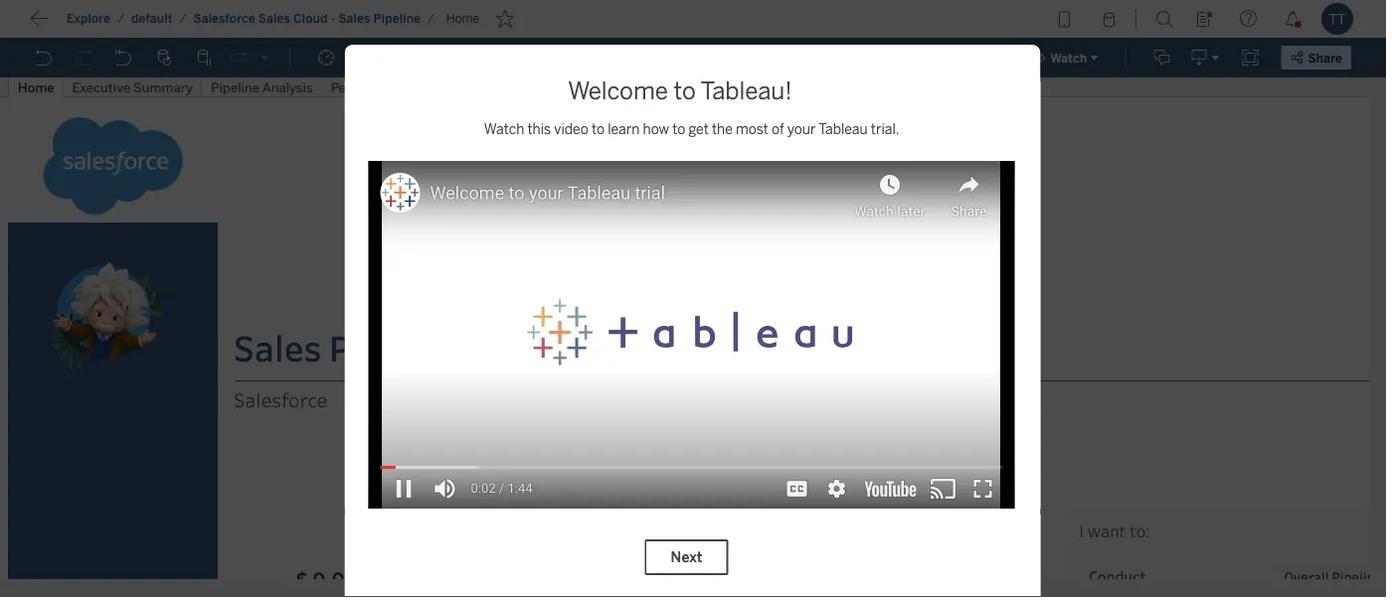 Task type: describe. For each thing, give the bounding box(es) containing it.
explore link
[[66, 10, 112, 27]]

skip
[[52, 15, 85, 34]]

video
[[554, 121, 589, 138]]

get
[[689, 121, 709, 138]]

watch
[[484, 121, 525, 138]]

skip to content link
[[48, 11, 203, 38]]

tableau
[[819, 121, 868, 138]]

to left get
[[673, 121, 686, 138]]

to inside skip to content link
[[89, 15, 105, 34]]

cloud
[[293, 11, 328, 26]]

learn
[[608, 121, 640, 138]]

home element
[[441, 11, 486, 26]]

default
[[131, 11, 173, 26]]

2 sales from the left
[[339, 11, 370, 26]]

2 / from the left
[[180, 11, 187, 26]]

your
[[788, 121, 816, 138]]

pipeline
[[374, 11, 421, 26]]

most
[[736, 121, 769, 138]]

3 / from the left
[[428, 11, 435, 26]]

welcome
[[568, 77, 668, 105]]

watch this video to learn how to get the most of your tableau trial.
[[484, 121, 900, 138]]

home
[[447, 11, 480, 26]]



Task type: locate. For each thing, give the bounding box(es) containing it.
0 horizontal spatial sales
[[258, 11, 290, 26]]

next
[[671, 550, 703, 566]]

content
[[109, 15, 171, 34]]

0 horizontal spatial /
[[118, 11, 124, 26]]

1 / from the left
[[118, 11, 124, 26]]

1 sales from the left
[[258, 11, 290, 26]]

explore / default / salesforce sales cloud - sales pipeline /
[[67, 11, 435, 26]]

to right the skip
[[89, 15, 105, 34]]

1 horizontal spatial sales
[[339, 11, 370, 26]]

trial.
[[871, 121, 900, 138]]

the
[[712, 121, 733, 138]]

welcome to tableau!
[[568, 77, 798, 105]]

sales
[[258, 11, 290, 26], [339, 11, 370, 26]]

skip to content
[[52, 15, 171, 34]]

sales right the -
[[339, 11, 370, 26]]

/ left home element in the top of the page
[[428, 11, 435, 26]]

this
[[528, 121, 551, 138]]

salesforce
[[193, 11, 255, 26]]

2 horizontal spatial /
[[428, 11, 435, 26]]

to up watch this video to learn how to get the most of your tableau trial.
[[674, 77, 696, 105]]

/ right "default"
[[180, 11, 187, 26]]

-
[[331, 11, 335, 26]]

next button
[[645, 540, 729, 576]]

of
[[772, 121, 784, 138]]

1 horizontal spatial /
[[180, 11, 187, 26]]

/
[[118, 11, 124, 26], [180, 11, 187, 26], [428, 11, 435, 26]]

default link
[[130, 10, 174, 27]]

to left learn
[[592, 121, 605, 138]]

/ left "default"
[[118, 11, 124, 26]]

sales left cloud
[[258, 11, 290, 26]]

tableau!
[[701, 77, 793, 105]]

how
[[643, 121, 670, 138]]

to
[[89, 15, 105, 34], [674, 77, 696, 105], [592, 121, 605, 138], [673, 121, 686, 138]]

salesforce sales cloud - sales pipeline link
[[193, 10, 422, 27]]

explore
[[67, 11, 111, 26]]



Task type: vqa. For each thing, say whether or not it's contained in the screenshot.
Explore / default / Salesforce Sales Cloud - Sales Pipeline /
yes



